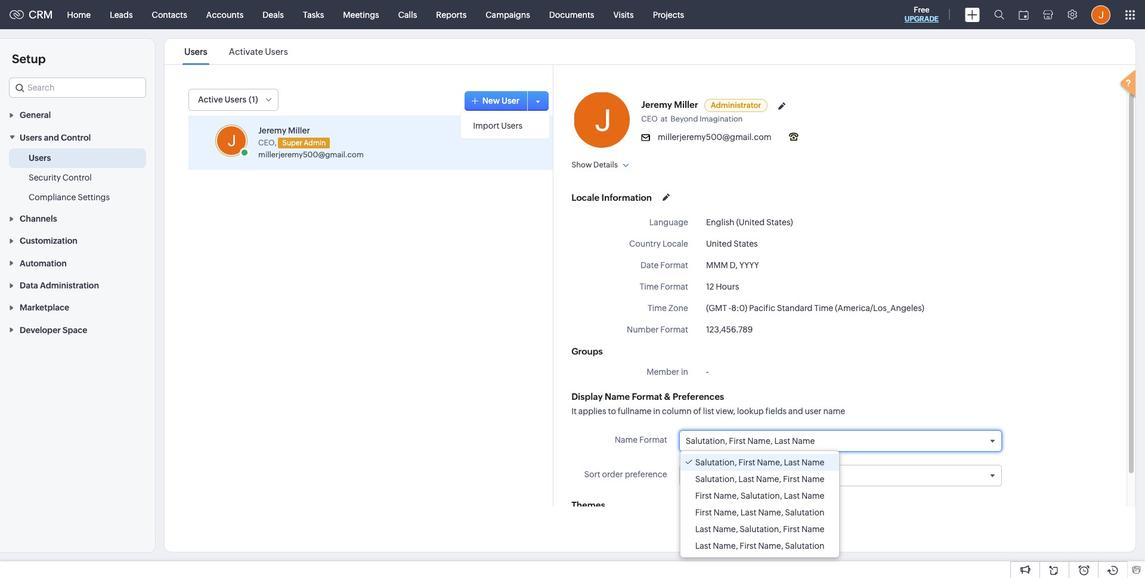Task type: vqa. For each thing, say whether or not it's contained in the screenshot.


Task type: locate. For each thing, give the bounding box(es) containing it.
united
[[706, 239, 732, 249]]

millerjeremy500@gmail.com
[[658, 132, 771, 142], [258, 150, 364, 159]]

1 vertical spatial -
[[706, 367, 709, 377]]

0 horizontal spatial miller
[[288, 126, 310, 135]]

beyond imagination link
[[671, 115, 746, 123]]

security control
[[29, 173, 92, 182]]

time for time format
[[640, 282, 659, 292]]

0 horizontal spatial locale
[[571, 192, 600, 202]]

activate users link
[[227, 47, 290, 57]]

column
[[662, 407, 692, 416]]

list
[[174, 39, 299, 64]]

miller for jeremy miller ceo, super admin millerjeremy500@gmail.com
[[288, 126, 310, 135]]

1 horizontal spatial users link
[[183, 47, 209, 57]]

miller up super
[[288, 126, 310, 135]]

create menu image
[[965, 7, 980, 22]]

1 vertical spatial salutation
[[785, 542, 824, 551]]

format up time format
[[660, 261, 688, 270]]

last down fields
[[774, 437, 790, 446]]

1 vertical spatial and
[[788, 407, 803, 416]]

and left user
[[788, 407, 803, 416]]

control down the general dropdown button
[[61, 133, 91, 142]]

0 horizontal spatial in
[[653, 407, 660, 416]]

1 horizontal spatial in
[[681, 367, 688, 377]]

show details
[[571, 160, 618, 169]]

millerjeremy500@gmail.com down admin
[[258, 150, 364, 159]]

ceo
[[641, 115, 658, 123]]

0 vertical spatial locale
[[571, 192, 600, 202]]

space
[[63, 325, 87, 335]]

crm
[[29, 8, 53, 21]]

salutation, first name, last name inside field
[[686, 437, 815, 446]]

in
[[681, 367, 688, 377], [653, 407, 660, 416]]

user
[[502, 96, 520, 105]]

control
[[61, 133, 91, 142], [62, 173, 92, 182]]

jeremy up the ceo
[[641, 100, 672, 110]]

time
[[640, 282, 659, 292], [648, 304, 667, 313], [814, 304, 833, 313]]

users (1)
[[225, 95, 258, 104]]

security control link
[[29, 172, 92, 184]]

1 horizontal spatial -
[[729, 304, 731, 313]]

control up compliance settings link
[[62, 173, 92, 182]]

customization button
[[0, 230, 155, 252]]

users link inside list
[[183, 47, 209, 57]]

miller up beyond
[[674, 100, 698, 110]]

format for time
[[660, 282, 688, 292]]

salutation,
[[686, 437, 727, 446], [695, 458, 737, 468], [695, 475, 737, 484], [741, 492, 782, 501], [740, 525, 781, 535]]

fullname
[[618, 407, 652, 416]]

documents
[[549, 10, 594, 19]]

format
[[660, 261, 688, 270], [660, 282, 688, 292], [660, 325, 688, 335], [632, 392, 662, 402], [639, 435, 667, 445]]

&
[[664, 392, 671, 402]]

marketplace button
[[0, 296, 155, 319]]

locale down language
[[663, 239, 688, 249]]

jeremy for jeremy miller ceo, super admin millerjeremy500@gmail.com
[[258, 126, 286, 135]]

1 vertical spatial locale
[[663, 239, 688, 249]]

name, inside field
[[747, 437, 773, 446]]

salutation, down list
[[686, 437, 727, 446]]

0 vertical spatial control
[[61, 133, 91, 142]]

12 hours
[[706, 282, 739, 292]]

1 vertical spatial jeremy
[[258, 126, 286, 135]]

1 vertical spatial in
[[653, 407, 660, 416]]

Search text field
[[10, 78, 146, 97]]

format down zone at the right of the page
[[660, 325, 688, 335]]

first down view,
[[729, 437, 746, 446]]

1 vertical spatial miller
[[288, 126, 310, 135]]

users right activate
[[265, 47, 288, 57]]

states)
[[766, 218, 793, 227]]

0 vertical spatial users link
[[183, 47, 209, 57]]

time format
[[640, 282, 688, 292]]

compliance
[[29, 192, 76, 202]]

12
[[706, 282, 714, 292]]

1 vertical spatial control
[[62, 173, 92, 182]]

None field
[[9, 78, 146, 98], [680, 466, 1001, 486], [680, 466, 1001, 486]]

and inside display name format & preferences it applies to fullname in column of list view, lookup fields and user name
[[788, 407, 803, 416]]

last name, first name, salutation
[[695, 542, 824, 551]]

users inside dropdown button
[[20, 133, 42, 142]]

campaigns
[[486, 10, 530, 19]]

users link for security control link
[[29, 152, 51, 164]]

salutation, first name, last name inside "tree"
[[695, 458, 824, 468]]

first down last name, salutation, first name
[[740, 542, 756, 551]]

users and control region
[[0, 148, 155, 207]]

details
[[593, 160, 618, 169]]

admin
[[304, 139, 326, 147]]

in left column
[[653, 407, 660, 416]]

profile image
[[1091, 5, 1111, 24]]

compliance settings link
[[29, 191, 110, 203]]

first up "first name, last name, salutation"
[[695, 492, 712, 501]]

1 salutation from the top
[[785, 508, 824, 518]]

2 salutation from the top
[[785, 542, 824, 551]]

0 vertical spatial miller
[[674, 100, 698, 110]]

0 horizontal spatial users link
[[29, 152, 51, 164]]

import
[[473, 121, 499, 130]]

users down the general
[[20, 133, 42, 142]]

millerjeremy500@gmail.com link
[[258, 150, 364, 159]]

1 horizontal spatial and
[[788, 407, 803, 416]]

format up zone at the right of the page
[[660, 282, 688, 292]]

marketplace
[[20, 303, 69, 313]]

calendar image
[[1019, 10, 1029, 19]]

locale down show
[[571, 192, 600, 202]]

none field the search
[[9, 78, 146, 98]]

- right (gmt
[[729, 304, 731, 313]]

developer space
[[20, 325, 87, 335]]

jeremy up 'ceo,'
[[258, 126, 286, 135]]

0 vertical spatial jeremy
[[641, 100, 672, 110]]

first down "first name, last name, salutation"
[[783, 525, 800, 535]]

groups
[[571, 347, 603, 357]]

1 vertical spatial millerjeremy500@gmail.com
[[258, 150, 364, 159]]

language
[[649, 218, 688, 227]]

locale
[[571, 192, 600, 202], [663, 239, 688, 249]]

users up the security
[[29, 153, 51, 163]]

first name, salutation, last name
[[695, 492, 824, 501]]

customization
[[20, 236, 78, 246]]

salutation
[[785, 508, 824, 518], [785, 542, 824, 551]]

to
[[608, 407, 616, 416]]

last
[[774, 437, 790, 446], [784, 458, 800, 468], [739, 475, 754, 484], [784, 492, 800, 501], [741, 508, 756, 518], [695, 525, 711, 535], [695, 542, 711, 551]]

user
[[805, 407, 822, 416]]

0 vertical spatial salutation, first name, last name
[[686, 437, 815, 446]]

mmm d, yyyy
[[706, 261, 759, 270]]

salutation down last name, salutation, first name
[[785, 542, 824, 551]]

users inside region
[[29, 153, 51, 163]]

users and control button
[[0, 126, 155, 148]]

miller inside jeremy miller ceo, super admin millerjeremy500@gmail.com
[[288, 126, 310, 135]]

salutation, first name, last name up salutation, last name, first name
[[695, 458, 824, 468]]

upgrade
[[905, 15, 939, 23]]

in right member
[[681, 367, 688, 377]]

users link up the security
[[29, 152, 51, 164]]

preferences
[[673, 392, 724, 402]]

jeremy miller
[[641, 100, 698, 110]]

- up preferences
[[706, 367, 709, 377]]

0 horizontal spatial -
[[706, 367, 709, 377]]

time down date
[[640, 282, 659, 292]]

salutation, first name, last name for salutation, first name, last name field
[[686, 437, 815, 446]]

jeremy
[[641, 100, 672, 110], [258, 126, 286, 135]]

users down user
[[501, 121, 523, 130]]

0 horizontal spatial jeremy
[[258, 126, 286, 135]]

salutation, first name, last name down lookup at the right of the page
[[686, 437, 815, 446]]

miller for jeremy miller
[[674, 100, 698, 110]]

0 vertical spatial salutation
[[785, 508, 824, 518]]

pacific
[[749, 304, 775, 313]]

salutation up last name, salutation, first name
[[785, 508, 824, 518]]

time right standard
[[814, 304, 833, 313]]

0 vertical spatial millerjeremy500@gmail.com
[[658, 132, 771, 142]]

first up salutation, last name, first name
[[739, 458, 755, 468]]

users
[[184, 47, 207, 57], [265, 47, 288, 57], [501, 121, 523, 130], [20, 133, 42, 142], [29, 153, 51, 163]]

country
[[629, 239, 661, 249]]

1 horizontal spatial miller
[[674, 100, 698, 110]]

security
[[29, 173, 61, 182]]

control inside security control link
[[62, 173, 92, 182]]

tree
[[680, 452, 839, 558]]

123,456.789
[[706, 325, 753, 335]]

name inside display name format & preferences it applies to fullname in column of list view, lookup fields and user name
[[605, 392, 630, 402]]

1 vertical spatial salutation, first name, last name
[[695, 458, 824, 468]]

salutation, up salutation, last name, first name
[[695, 458, 737, 468]]

jeremy inside jeremy miller ceo, super admin millerjeremy500@gmail.com
[[258, 126, 286, 135]]

salutation for last name, first name, salutation
[[785, 542, 824, 551]]

leads
[[110, 10, 133, 19]]

name
[[605, 392, 630, 402], [615, 435, 638, 445], [792, 437, 815, 446], [802, 458, 824, 468], [802, 475, 824, 484], [802, 492, 824, 501], [802, 525, 824, 535]]

format down fullname at bottom
[[639, 435, 667, 445]]

1 horizontal spatial jeremy
[[641, 100, 672, 110]]

automation
[[20, 259, 67, 268]]

0 vertical spatial and
[[44, 133, 59, 142]]

show details link
[[571, 160, 629, 169]]

users link down "contacts" link
[[183, 47, 209, 57]]

1 vertical spatial users link
[[29, 152, 51, 164]]

jeremy miller ceo, super admin millerjeremy500@gmail.com
[[258, 126, 364, 159]]

0 horizontal spatial and
[[44, 133, 59, 142]]

and down the general
[[44, 133, 59, 142]]

reports
[[436, 10, 467, 19]]

last up last name, salutation, first name
[[741, 508, 756, 518]]

millerjeremy500@gmail.com down beyond imagination "link"
[[658, 132, 771, 142]]

salutation, up "first name, salutation, last name"
[[695, 475, 737, 484]]

administrator
[[711, 101, 761, 110]]

name format
[[615, 435, 667, 445]]

time left zone at the right of the page
[[648, 304, 667, 313]]

control inside users and control dropdown button
[[61, 133, 91, 142]]

0 horizontal spatial millerjeremy500@gmail.com
[[258, 150, 364, 159]]

order
[[602, 470, 623, 480]]

data
[[20, 281, 38, 290]]

data administration
[[20, 281, 99, 290]]

time for time zone
[[648, 304, 667, 313]]

format up fullname at bottom
[[632, 392, 662, 402]]

1 horizontal spatial millerjeremy500@gmail.com
[[658, 132, 771, 142]]



Task type: describe. For each thing, give the bounding box(es) containing it.
(united
[[736, 218, 765, 227]]

new user
[[482, 96, 520, 105]]

free
[[914, 5, 930, 14]]

and inside dropdown button
[[44, 133, 59, 142]]

projects link
[[643, 0, 694, 29]]

8:0)
[[731, 304, 747, 313]]

imagination
[[700, 115, 743, 123]]

information
[[601, 192, 652, 202]]

sort order preference
[[584, 470, 667, 480]]

first down "first name, salutation, last name"
[[695, 508, 712, 518]]

salutation, down "first name, last name, salutation"
[[740, 525, 781, 535]]

united states
[[706, 239, 758, 249]]

visits
[[613, 10, 634, 19]]

salutation, last name, first name
[[695, 475, 824, 484]]

free upgrade
[[905, 5, 939, 23]]

tasks link
[[293, 0, 334, 29]]

number
[[627, 325, 659, 335]]

country locale
[[629, 239, 688, 249]]

active users (1)
[[198, 95, 258, 104]]

search element
[[987, 0, 1012, 29]]

home
[[67, 10, 91, 19]]

time zone
[[648, 304, 688, 313]]

last up "first name, salutation, last name"
[[739, 475, 754, 484]]

accounts link
[[197, 0, 253, 29]]

first name, last name, salutation
[[695, 508, 824, 518]]

first up "first name, salutation, last name"
[[783, 475, 800, 484]]

(gmt
[[706, 304, 727, 313]]

standard
[[777, 304, 813, 313]]

list containing users
[[174, 39, 299, 64]]

format for name
[[639, 435, 667, 445]]

Salutation, First Name, Last Name field
[[680, 431, 1001, 452]]

salutation for first name, last name, salutation
[[785, 508, 824, 518]]

in inside display name format & preferences it applies to fullname in column of list view, lookup fields and user name
[[653, 407, 660, 416]]

format inside display name format & preferences it applies to fullname in column of list view, lookup fields and user name
[[632, 392, 662, 402]]

salutation, inside field
[[686, 437, 727, 446]]

applies
[[578, 407, 606, 416]]

mmm
[[706, 261, 728, 270]]

states
[[734, 239, 758, 249]]

campaigns link
[[476, 0, 540, 29]]

tree containing salutation, first name, last name
[[680, 452, 839, 558]]

lookup
[[737, 407, 764, 416]]

users and control
[[20, 133, 91, 142]]

setup
[[12, 52, 46, 66]]

deals
[[263, 10, 284, 19]]

active
[[198, 95, 223, 104]]

salutation, first name, last name for "tree" containing salutation, first name, last name
[[695, 458, 824, 468]]

last up last name, first name, salutation
[[695, 525, 711, 535]]

0 vertical spatial -
[[729, 304, 731, 313]]

last down salutation, last name, first name
[[784, 492, 800, 501]]

visits link
[[604, 0, 643, 29]]

developer
[[20, 325, 61, 335]]

contacts
[[152, 10, 187, 19]]

reports link
[[427, 0, 476, 29]]

of
[[693, 407, 701, 416]]

salutation, down salutation, last name, first name
[[741, 492, 782, 501]]

contacts link
[[142, 0, 197, 29]]

profile element
[[1084, 0, 1118, 29]]

format for number
[[660, 325, 688, 335]]

import users
[[473, 121, 523, 130]]

it
[[571, 407, 577, 416]]

view,
[[716, 407, 735, 416]]

member
[[647, 367, 679, 377]]

name inside field
[[792, 437, 815, 446]]

last inside field
[[774, 437, 790, 446]]

users down "contacts" link
[[184, 47, 207, 57]]

fields
[[766, 407, 787, 416]]

display name format & preferences it applies to fullname in column of list view, lookup fields and user name
[[571, 392, 845, 416]]

english
[[706, 218, 735, 227]]

name
[[823, 407, 845, 416]]

super
[[282, 139, 302, 147]]

deals link
[[253, 0, 293, 29]]

show
[[571, 160, 592, 169]]

date format
[[641, 261, 688, 270]]

0 vertical spatial in
[[681, 367, 688, 377]]

general button
[[0, 104, 155, 126]]

jeremy for jeremy miller
[[641, 100, 672, 110]]

calls
[[398, 10, 417, 19]]

meetings
[[343, 10, 379, 19]]

crm link
[[10, 8, 53, 21]]

settings
[[78, 192, 110, 202]]

accounts
[[206, 10, 244, 19]]

channels button
[[0, 207, 155, 230]]

sort
[[584, 470, 600, 480]]

format for date
[[660, 261, 688, 270]]

d,
[[730, 261, 738, 270]]

users link for activate users link
[[183, 47, 209, 57]]

display
[[571, 392, 603, 402]]

last up salutation, last name, first name
[[784, 458, 800, 468]]

english (united states)
[[706, 218, 793, 227]]

calls link
[[389, 0, 427, 29]]

new
[[482, 96, 500, 105]]

channels
[[20, 214, 57, 224]]

create menu element
[[958, 0, 987, 29]]

new user button
[[464, 91, 532, 111]]

projects
[[653, 10, 684, 19]]

search image
[[994, 10, 1004, 20]]

last name, salutation, first name
[[695, 525, 824, 535]]

ceo at beyond imagination
[[641, 115, 743, 123]]

leads link
[[100, 0, 142, 29]]

1 horizontal spatial locale
[[663, 239, 688, 249]]

member in
[[647, 367, 688, 377]]

first inside field
[[729, 437, 746, 446]]

(america/los_angeles)
[[835, 304, 924, 313]]

number format
[[627, 325, 688, 335]]

developer space button
[[0, 319, 155, 341]]

ceo,
[[258, 138, 277, 147]]

tasks
[[303, 10, 324, 19]]

compliance settings
[[29, 192, 110, 202]]

hours
[[716, 282, 739, 292]]

last down last name, salutation, first name
[[695, 542, 711, 551]]



